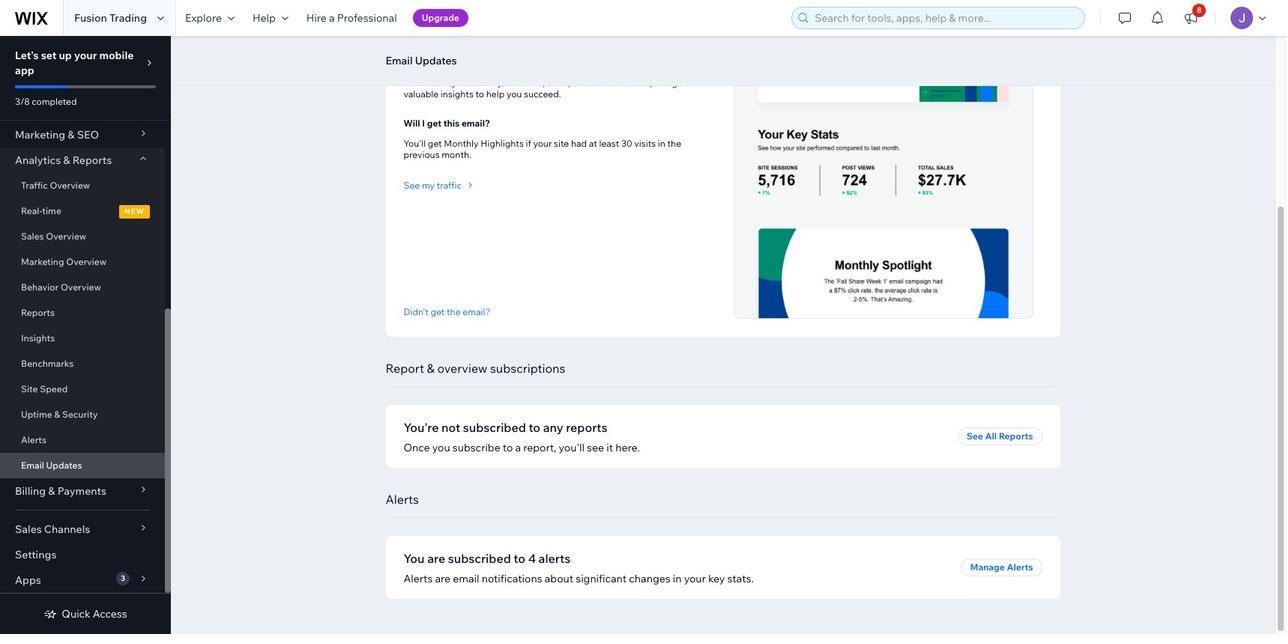 Task type: vqa. For each thing, say whether or not it's contained in the screenshot.
Are
yes



Task type: locate. For each thing, give the bounding box(es) containing it.
1 vertical spatial email updates
[[21, 460, 82, 472]]

see my traffic link
[[404, 178, 478, 192]]

your right if on the left top of the page
[[533, 138, 552, 149]]

overview for behavior overview
[[61, 282, 101, 293]]

email for email updates button
[[386, 54, 413, 67]]

quick access button
[[44, 608, 127, 621]]

0 vertical spatial the
[[668, 138, 682, 149]]

2 vertical spatial reports
[[999, 431, 1033, 442]]

email
[[386, 54, 413, 67], [21, 460, 44, 472]]

about
[[545, 572, 574, 586]]

key inside discover key trends in your traffic, sales, and business stats, and get valuable insights to help you succeed.
[[442, 77, 457, 88]]

to
[[476, 88, 484, 100], [529, 420, 541, 435], [503, 441, 513, 455], [514, 552, 526, 567]]

reports right all
[[999, 431, 1033, 442]]

you down not
[[432, 441, 450, 455]]

are left the 'email'
[[435, 572, 451, 586]]

alerts down you
[[404, 572, 433, 586]]

0 vertical spatial you
[[507, 88, 522, 100]]

updates up billing & payments
[[46, 460, 82, 472]]

upgrade
[[422, 12, 459, 23]]

to inside discover key trends in your traffic, sales, and business stats, and get valuable insights to help you succeed.
[[476, 88, 484, 100]]

a
[[329, 11, 335, 25], [515, 441, 521, 455]]

see
[[404, 180, 420, 191], [967, 431, 983, 442]]

monthly
[[444, 138, 479, 149]]

reports
[[72, 154, 112, 167], [21, 307, 55, 319], [999, 431, 1033, 442]]

you'll
[[559, 441, 585, 455]]

and right stats,
[[654, 77, 670, 88]]

see left my on the top of the page
[[404, 180, 420, 191]]

a right "hire"
[[329, 11, 335, 25]]

see for see all reports
[[967, 431, 983, 442]]

1 vertical spatial sales
[[15, 523, 42, 537]]

site speed link
[[0, 377, 165, 403]]

and right sales,
[[573, 77, 588, 88]]

manage alerts
[[970, 562, 1033, 573]]

are right you
[[427, 552, 445, 567]]

& for billing
[[48, 485, 55, 499]]

subscribed up subscribe
[[463, 420, 526, 435]]

& right report
[[427, 361, 435, 376]]

discover key trends in your traffic, sales, and business stats, and get valuable insights to help you succeed.
[[404, 77, 686, 100]]

you right help
[[507, 88, 522, 100]]

marketing up behavior
[[21, 256, 64, 268]]

0 horizontal spatial you
[[432, 441, 450, 455]]

1 horizontal spatial email updates
[[386, 54, 457, 67]]

you are subscribed to 4 alerts alerts are email notifications about significant changes in your key stats.
[[404, 552, 754, 586]]

get right you'll
[[428, 138, 442, 149]]

1 vertical spatial email
[[21, 460, 44, 472]]

1 vertical spatial a
[[515, 441, 521, 455]]

0 vertical spatial see
[[404, 180, 420, 191]]

up
[[59, 49, 72, 62]]

to inside you are subscribed to 4 alerts alerts are email notifications about significant changes in your key stats.
[[514, 552, 526, 567]]

0 horizontal spatial the
[[447, 307, 461, 318]]

sales up settings in the bottom left of the page
[[15, 523, 42, 537]]

& right the 'uptime'
[[54, 409, 60, 421]]

see inside "link"
[[404, 180, 420, 191]]

let's
[[15, 49, 39, 62]]

your inside you are subscribed to 4 alerts alerts are email notifications about significant changes in your key stats.
[[684, 572, 706, 586]]

get right stats,
[[672, 77, 686, 88]]

1 vertical spatial are
[[435, 572, 451, 586]]

1 vertical spatial email?
[[463, 307, 491, 318]]

completed
[[32, 96, 77, 107]]

& down marketing & seo
[[63, 154, 70, 167]]

1 vertical spatial updates
[[46, 460, 82, 472]]

real-time
[[21, 205, 61, 217]]

reports link
[[0, 301, 165, 326]]

email for email updates link
[[21, 460, 44, 472]]

overview up marketing overview
[[46, 231, 86, 242]]

billing & payments button
[[0, 479, 165, 505]]

0 vertical spatial email
[[386, 54, 413, 67]]

overview down sales overview link
[[66, 256, 107, 268]]

traffic overview
[[21, 180, 90, 191]]

get right didn't
[[431, 307, 445, 318]]

you
[[507, 88, 522, 100], [432, 441, 450, 455]]

0 vertical spatial email updates
[[386, 54, 457, 67]]

email updates up billing & payments
[[21, 460, 82, 472]]

your right changes
[[684, 572, 706, 586]]

0 vertical spatial key
[[442, 77, 457, 88]]

alerts down the 'uptime'
[[21, 435, 46, 446]]

email? up report & overview subscriptions
[[463, 307, 491, 318]]

updates up discover on the left of page
[[415, 54, 457, 67]]

1 vertical spatial you
[[432, 441, 450, 455]]

explore
[[185, 11, 222, 25]]

subscribed up the 'email'
[[448, 552, 511, 567]]

overview for marketing overview
[[66, 256, 107, 268]]

email inside button
[[386, 54, 413, 67]]

0 horizontal spatial in
[[488, 77, 495, 88]]

get inside discover key trends in your traffic, sales, and business stats, and get valuable insights to help you succeed.
[[672, 77, 686, 88]]

0 vertical spatial updates
[[415, 54, 457, 67]]

hire
[[307, 11, 327, 25]]

highlights
[[470, 57, 514, 68]]

in right visits
[[658, 138, 666, 149]]

0 horizontal spatial key
[[442, 77, 457, 88]]

in right trends at the left top of the page
[[488, 77, 495, 88]]

email? right this
[[462, 118, 490, 129]]

security
[[62, 409, 98, 421]]

alerts down once
[[386, 492, 419, 507]]

set
[[41, 49, 56, 62]]

0 vertical spatial reports
[[72, 154, 112, 167]]

and
[[573, 77, 588, 88], [654, 77, 670, 88]]

1 horizontal spatial email
[[386, 54, 413, 67]]

key left stats.
[[708, 572, 725, 586]]

updates inside sidebar element
[[46, 460, 82, 472]]

& inside dropdown button
[[63, 154, 70, 167]]

2 vertical spatial in
[[673, 572, 682, 586]]

0 vertical spatial a
[[329, 11, 335, 25]]

apps
[[15, 574, 41, 588]]

reports inside dropdown button
[[72, 154, 112, 167]]

analytics & reports button
[[0, 148, 165, 173]]

marketing up analytics
[[15, 128, 65, 142]]

you
[[404, 552, 425, 567]]

the right didn't
[[447, 307, 461, 318]]

report,
[[523, 441, 557, 455]]

1 horizontal spatial you
[[507, 88, 522, 100]]

your right the up
[[74, 49, 97, 62]]

sales inside dropdown button
[[15, 523, 42, 537]]

0 horizontal spatial email
[[21, 460, 44, 472]]

see my traffic
[[404, 180, 462, 191]]

the inside the you'll get monthly highlights if your site had at least 30 visits in the previous month.
[[668, 138, 682, 149]]

it
[[607, 441, 613, 455]]

1 horizontal spatial and
[[654, 77, 670, 88]]

1 horizontal spatial updates
[[415, 54, 457, 67]]

sidebar element
[[0, 0, 171, 635]]

seo
[[77, 128, 99, 142]]

your left traffic, at the top left of the page
[[497, 77, 516, 88]]

hire a professional
[[307, 11, 397, 25]]

1 vertical spatial in
[[658, 138, 666, 149]]

overview
[[50, 180, 90, 191], [46, 231, 86, 242], [66, 256, 107, 268], [61, 282, 101, 293]]

1 horizontal spatial a
[[515, 441, 521, 455]]

insights
[[21, 333, 55, 344]]

1 vertical spatial reports
[[21, 307, 55, 319]]

0 horizontal spatial updates
[[46, 460, 82, 472]]

1 horizontal spatial reports
[[72, 154, 112, 167]]

see
[[587, 441, 604, 455]]

0 horizontal spatial email updates
[[21, 460, 82, 472]]

subscribed inside you're not subscribed to any reports once you subscribe to a report, you'll see it here.
[[463, 420, 526, 435]]

marketing for marketing & seo
[[15, 128, 65, 142]]

marketing
[[15, 128, 65, 142], [21, 256, 64, 268]]

0 vertical spatial marketing
[[15, 128, 65, 142]]

manage
[[970, 562, 1005, 573]]

discover
[[404, 77, 440, 88]]

0 vertical spatial sales
[[21, 231, 44, 242]]

see left all
[[967, 431, 983, 442]]

key down 'monthly'
[[442, 77, 457, 88]]

marketing & seo button
[[0, 122, 165, 148]]

overview for traffic overview
[[50, 180, 90, 191]]

email updates inside sidebar element
[[21, 460, 82, 472]]

settings
[[15, 549, 57, 562]]

i
[[422, 118, 425, 129]]

a inside you're not subscribed to any reports once you subscribe to a report, you'll see it here.
[[515, 441, 521, 455]]

updates inside button
[[415, 54, 457, 67]]

to right subscribe
[[503, 441, 513, 455]]

get
[[672, 77, 686, 88], [427, 118, 442, 129], [428, 138, 442, 149], [431, 307, 445, 318]]

app
[[15, 64, 34, 77]]

succeed.
[[524, 88, 561, 100]]

reports down seo
[[72, 154, 112, 167]]

2 horizontal spatial in
[[673, 572, 682, 586]]

alerts
[[21, 435, 46, 446], [386, 492, 419, 507], [1007, 562, 1033, 573], [404, 572, 433, 586]]

behavior overview
[[21, 282, 101, 293]]

30
[[622, 138, 632, 149]]

the right visits
[[668, 138, 682, 149]]

1 horizontal spatial in
[[658, 138, 666, 149]]

1 horizontal spatial see
[[967, 431, 983, 442]]

analytics
[[15, 154, 61, 167]]

uptime & security
[[21, 409, 98, 421]]

traffic
[[437, 180, 462, 191]]

benchmarks
[[21, 358, 74, 370]]

overview down marketing overview link
[[61, 282, 101, 293]]

0 horizontal spatial reports
[[21, 307, 55, 319]]

alerts link
[[0, 428, 165, 454]]

& right the billing
[[48, 485, 55, 499]]

email inside sidebar element
[[21, 460, 44, 472]]

3/8 completed
[[15, 96, 77, 107]]

1 vertical spatial see
[[967, 431, 983, 442]]

you inside you're not subscribed to any reports once you subscribe to a report, you'll see it here.
[[432, 441, 450, 455]]

fusion
[[74, 11, 107, 25]]

updates
[[415, 54, 457, 67], [46, 460, 82, 472]]

sales channels
[[15, 523, 90, 537]]

1 vertical spatial marketing
[[21, 256, 64, 268]]

visits
[[635, 138, 656, 149]]

email updates up discover on the left of page
[[386, 54, 457, 67]]

stats.
[[728, 572, 754, 586]]

marketing inside marketing overview link
[[21, 256, 64, 268]]

marketing inside marketing & seo popup button
[[15, 128, 65, 142]]

1 vertical spatial subscribed
[[448, 552, 511, 567]]

overview down analytics & reports
[[50, 180, 90, 191]]

will i get this email?
[[404, 118, 490, 129]]

0 horizontal spatial and
[[573, 77, 588, 88]]

reports up the insights
[[21, 307, 55, 319]]

4
[[528, 552, 536, 567]]

email up the billing
[[21, 460, 44, 472]]

0 horizontal spatial see
[[404, 180, 420, 191]]

sales down real-
[[21, 231, 44, 242]]

0 vertical spatial in
[[488, 77, 495, 88]]

marketing overview link
[[0, 250, 165, 275]]

here.
[[616, 441, 640, 455]]

to left help
[[476, 88, 484, 100]]

email updates inside button
[[386, 54, 457, 67]]

1 horizontal spatial key
[[708, 572, 725, 586]]

subscribed inside you are subscribed to 4 alerts alerts are email notifications about significant changes in your key stats.
[[448, 552, 511, 567]]

all
[[985, 431, 997, 442]]

0 vertical spatial subscribed
[[463, 420, 526, 435]]

2 horizontal spatial reports
[[999, 431, 1033, 442]]

1 vertical spatial key
[[708, 572, 725, 586]]

2 and from the left
[[654, 77, 670, 88]]

in inside you are subscribed to 4 alerts alerts are email notifications about significant changes in your key stats.
[[673, 572, 682, 586]]

a left report,
[[515, 441, 521, 455]]

overview
[[437, 361, 488, 376]]

email updates for email updates link
[[21, 460, 82, 472]]

1 vertical spatial the
[[447, 307, 461, 318]]

see for see my traffic
[[404, 180, 420, 191]]

didn't get the email?
[[404, 307, 491, 318]]

to left 4
[[514, 552, 526, 567]]

1 horizontal spatial the
[[668, 138, 682, 149]]

email updates link
[[0, 454, 165, 479]]

in right changes
[[673, 572, 682, 586]]

updates for email updates link
[[46, 460, 82, 472]]

you inside discover key trends in your traffic, sales, and business stats, and get valuable insights to help you succeed.
[[507, 88, 522, 100]]

email updates for email updates button
[[386, 54, 457, 67]]

email up discover on the left of page
[[386, 54, 413, 67]]

& left seo
[[68, 128, 75, 142]]



Task type: describe. For each thing, give the bounding box(es) containing it.
notifications
[[482, 572, 542, 586]]

subscribed for are
[[448, 552, 511, 567]]

sales for sales channels
[[15, 523, 42, 537]]

behavior overview link
[[0, 275, 165, 301]]

marketing for marketing overview
[[21, 256, 64, 268]]

you're not subscribed to any reports once you subscribe to a report, you'll see it here.
[[404, 420, 640, 455]]

monthly
[[433, 57, 468, 68]]

see all reports
[[967, 431, 1033, 442]]

about
[[404, 57, 431, 68]]

& for marketing
[[68, 128, 75, 142]]

help button
[[244, 0, 298, 36]]

new
[[124, 207, 145, 217]]

time
[[42, 205, 61, 217]]

billing & payments
[[15, 485, 106, 499]]

previous
[[404, 149, 440, 160]]

in inside the you'll get monthly highlights if your site had at least 30 visits in the previous month.
[[658, 138, 666, 149]]

didn't get the email? link
[[404, 306, 711, 319]]

sales overview link
[[0, 224, 165, 250]]

your inside discover key trends in your traffic, sales, and business stats, and get valuable insights to help you succeed.
[[497, 77, 516, 88]]

help
[[253, 11, 276, 25]]

overview for sales overview
[[46, 231, 86, 242]]

upgrade button
[[413, 9, 468, 27]]

reports for analytics & reports
[[72, 154, 112, 167]]

trends
[[459, 77, 486, 88]]

settings link
[[0, 543, 165, 568]]

see all reports link
[[958, 428, 1042, 446]]

if
[[526, 138, 531, 149]]

changes
[[629, 572, 671, 586]]

let's set up your mobile app
[[15, 49, 134, 77]]

& for analytics
[[63, 154, 70, 167]]

sales,
[[547, 77, 571, 88]]

alerts right manage
[[1007, 562, 1033, 573]]

email? inside didn't get the email? link
[[463, 307, 491, 318]]

get right i
[[427, 118, 442, 129]]

billing
[[15, 485, 46, 499]]

manage alerts link
[[961, 559, 1042, 577]]

highlights
[[481, 138, 524, 149]]

to left 'any'
[[529, 420, 541, 435]]

will
[[404, 118, 420, 129]]

reports
[[566, 420, 608, 435]]

& for uptime
[[54, 409, 60, 421]]

sales for sales overview
[[21, 231, 44, 242]]

your inside the you'll get monthly highlights if your site had at least 30 visits in the previous month.
[[533, 138, 552, 149]]

least
[[599, 138, 619, 149]]

you'll
[[404, 138, 426, 149]]

8
[[1197, 5, 1202, 15]]

subscribed for not
[[463, 420, 526, 435]]

marketing overview
[[21, 256, 107, 268]]

email
[[453, 572, 479, 586]]

8 button
[[1175, 0, 1208, 36]]

didn't
[[404, 307, 429, 318]]

month.
[[442, 149, 471, 160]]

insights
[[441, 88, 474, 100]]

at
[[589, 138, 597, 149]]

payments
[[57, 485, 106, 499]]

behavior
[[21, 282, 59, 293]]

stats,
[[629, 77, 652, 88]]

real-
[[21, 205, 42, 217]]

hire a professional link
[[298, 0, 406, 36]]

3
[[121, 574, 125, 584]]

benchmarks link
[[0, 352, 165, 377]]

alerts
[[539, 552, 571, 567]]

Search for tools, apps, help & more... field
[[810, 7, 1080, 28]]

uptime & security link
[[0, 403, 165, 428]]

1 and from the left
[[573, 77, 588, 88]]

alerts inside 'link'
[[21, 435, 46, 446]]

valuable
[[404, 88, 439, 100]]

mobile
[[99, 49, 134, 62]]

updates for email updates button
[[415, 54, 457, 67]]

0 horizontal spatial a
[[329, 11, 335, 25]]

significant
[[576, 572, 627, 586]]

about monthly highlights
[[404, 57, 514, 68]]

sales channels button
[[0, 517, 165, 543]]

0 vertical spatial are
[[427, 552, 445, 567]]

quick access
[[62, 608, 127, 621]]

any
[[543, 420, 563, 435]]

subscriptions
[[490, 361, 566, 376]]

site speed
[[21, 384, 68, 395]]

you're
[[404, 420, 439, 435]]

reports for see all reports
[[999, 431, 1033, 442]]

professional
[[337, 11, 397, 25]]

key inside you are subscribed to 4 alerts alerts are email notifications about significant changes in your key stats.
[[708, 572, 725, 586]]

report & overview subscriptions
[[386, 361, 566, 376]]

alerts inside you are subscribed to 4 alerts alerts are email notifications about significant changes in your key stats.
[[404, 572, 433, 586]]

your inside let's set up your mobile app
[[74, 49, 97, 62]]

email updates button
[[378, 49, 464, 72]]

not
[[442, 420, 460, 435]]

access
[[93, 608, 127, 621]]

insights link
[[0, 326, 165, 352]]

once
[[404, 441, 430, 455]]

0 vertical spatial email?
[[462, 118, 490, 129]]

in inside discover key trends in your traffic, sales, and business stats, and get valuable insights to help you succeed.
[[488, 77, 495, 88]]

& for report
[[427, 361, 435, 376]]

get inside the you'll get monthly highlights if your site had at least 30 visits in the previous month.
[[428, 138, 442, 149]]

traffic,
[[518, 77, 545, 88]]



